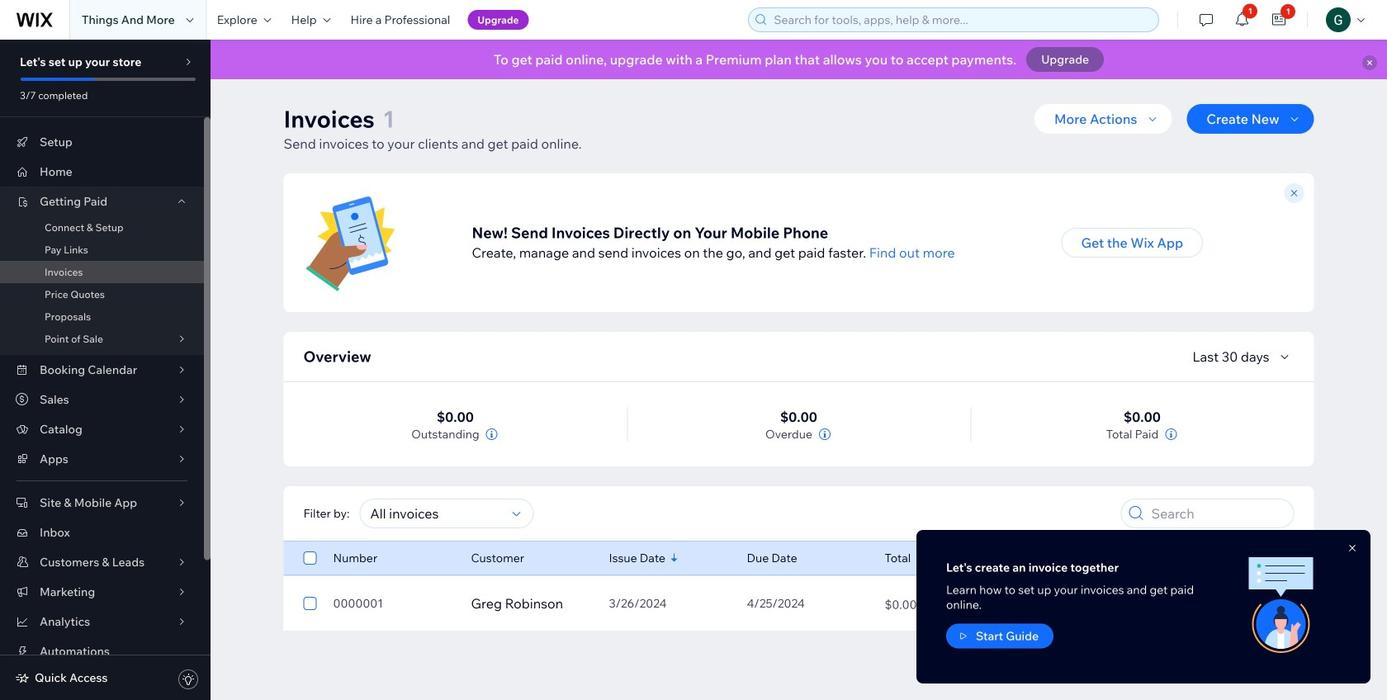 Task type: locate. For each thing, give the bounding box(es) containing it.
None field
[[365, 500, 508, 528]]

Search for tools, apps, help & more... field
[[769, 8, 1154, 31]]

None checkbox
[[304, 548, 317, 568], [304, 594, 317, 614], [304, 548, 317, 568], [304, 594, 317, 614]]

sidebar element
[[0, 40, 211, 700]]

alert
[[211, 40, 1388, 79]]



Task type: vqa. For each thing, say whether or not it's contained in the screenshot.
field
yes



Task type: describe. For each thing, give the bounding box(es) containing it.
Search field
[[1147, 500, 1289, 528]]



